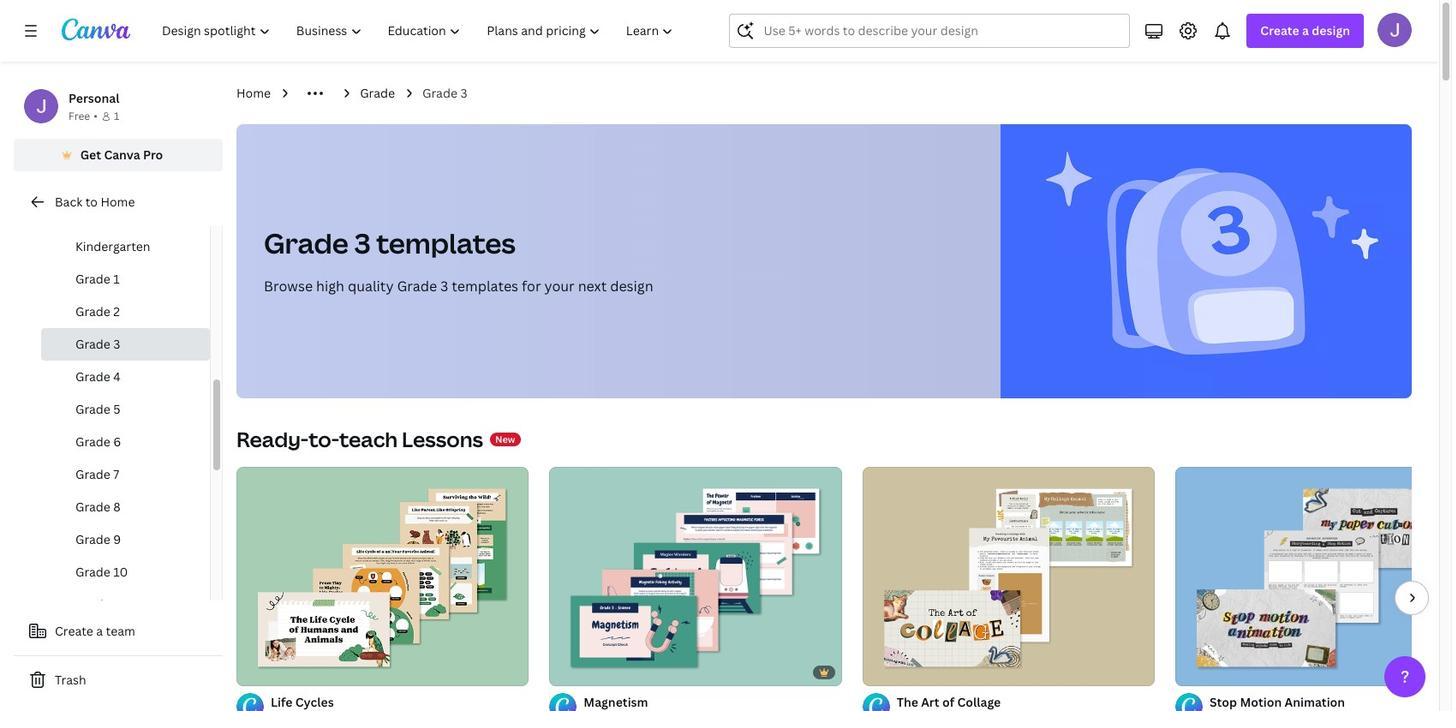 Task type: describe. For each thing, give the bounding box(es) containing it.
pro
[[143, 147, 163, 163]]

1 1 from the top
[[114, 109, 119, 123]]

to-
[[309, 425, 339, 453]]

back to home
[[55, 194, 135, 210]]

free
[[69, 109, 90, 123]]

pre-school link
[[41, 198, 210, 230]]

2 1 from the top
[[113, 271, 120, 287]]

grade 8
[[75, 499, 121, 515]]

6
[[113, 434, 121, 450]]

home link
[[236, 84, 271, 103]]

life
[[271, 694, 293, 710]]

3 up 4
[[113, 336, 120, 352]]

new
[[495, 433, 515, 446]]

high
[[316, 277, 344, 296]]

0 vertical spatial home
[[236, 85, 271, 101]]

ready-
[[236, 425, 309, 453]]

the art of collage image
[[862, 467, 1155, 686]]

your
[[544, 277, 575, 296]]

grade inside grade 1 link
[[75, 271, 110, 287]]

kindergarten link
[[41, 230, 210, 263]]

art
[[921, 694, 940, 710]]

motion
[[1240, 694, 1282, 710]]

grade 1
[[75, 271, 120, 287]]

stop
[[1210, 694, 1237, 710]]

create for create a design
[[1261, 22, 1299, 39]]

magnetism link
[[584, 693, 842, 711]]

trash link
[[14, 663, 223, 697]]

3 up quality
[[354, 224, 371, 261]]

jacob simon image
[[1378, 13, 1412, 47]]

pre-
[[75, 206, 99, 222]]

lessons
[[402, 425, 483, 453]]

2
[[113, 303, 120, 320]]

school
[[99, 206, 138, 222]]

grade 6 link
[[41, 426, 210, 458]]

personal
[[69, 90, 119, 106]]

to
[[85, 194, 98, 210]]

grade inside grade 6 link
[[75, 434, 110, 450]]

create a team
[[55, 623, 135, 639]]

of
[[942, 694, 955, 710]]

quality
[[348, 277, 394, 296]]

free •
[[69, 109, 98, 123]]

get canva pro button
[[14, 139, 223, 171]]

grade inside grade 5 link
[[75, 401, 110, 417]]

the art of collage link
[[897, 693, 1155, 711]]

0 vertical spatial templates
[[376, 224, 516, 261]]

back
[[55, 194, 82, 210]]

grade 7 link
[[41, 458, 210, 491]]

team
[[106, 623, 135, 639]]

design inside create a design dropdown button
[[1312, 22, 1350, 39]]

•
[[94, 109, 98, 123]]

magnetism image
[[549, 467, 842, 686]]

10
[[113, 564, 128, 580]]



Task type: vqa. For each thing, say whether or not it's contained in the screenshot.
Magic
no



Task type: locate. For each thing, give the bounding box(es) containing it.
0 horizontal spatial grade 3
[[75, 336, 120, 352]]

grade 2 link
[[41, 296, 210, 328]]

templates
[[376, 224, 516, 261], [452, 277, 518, 296]]

design right next
[[610, 277, 653, 296]]

grade 8 link
[[41, 491, 210, 523]]

grade 11
[[75, 596, 126, 613]]

5
[[113, 401, 120, 417]]

4
[[113, 368, 121, 385]]

0 horizontal spatial home
[[101, 194, 135, 210]]

0 horizontal spatial create
[[55, 623, 93, 639]]

0 vertical spatial create
[[1261, 22, 1299, 39]]

1 right the •
[[114, 109, 119, 123]]

get
[[80, 147, 101, 163]]

create inside dropdown button
[[1261, 22, 1299, 39]]

grade inside grade 2 link
[[75, 303, 110, 320]]

teach
[[339, 425, 398, 453]]

grade 3
[[422, 85, 467, 101], [75, 336, 120, 352]]

the art of collage
[[897, 694, 1001, 710]]

templates left for
[[452, 277, 518, 296]]

1 vertical spatial a
[[96, 623, 103, 639]]

collage
[[957, 694, 1001, 710]]

browse
[[264, 277, 313, 296]]

the
[[897, 694, 918, 710]]

create
[[1261, 22, 1299, 39], [55, 623, 93, 639]]

templates up browse high quality grade 3 templates for your next design
[[376, 224, 516, 261]]

canva
[[104, 147, 140, 163]]

browse high quality grade 3 templates for your next design
[[264, 277, 653, 296]]

8
[[113, 499, 121, 515]]

1 vertical spatial home
[[101, 194, 135, 210]]

grade inside grade 4 link
[[75, 368, 110, 385]]

1 horizontal spatial grade 3
[[422, 85, 467, 101]]

life cycles image
[[236, 467, 529, 686]]

a
[[1302, 22, 1309, 39], [96, 623, 103, 639]]

next
[[578, 277, 607, 296]]

animation
[[1285, 694, 1345, 710]]

3 down grade 3 templates on the left
[[440, 277, 448, 296]]

grade 3 templates
[[264, 224, 516, 261]]

grade inside grade 8 link
[[75, 499, 110, 515]]

create inside button
[[55, 623, 93, 639]]

design
[[1312, 22, 1350, 39], [610, 277, 653, 296]]

a for team
[[96, 623, 103, 639]]

trash
[[55, 672, 86, 688]]

1 vertical spatial templates
[[452, 277, 518, 296]]

create a team button
[[14, 614, 223, 649]]

grade 5 link
[[41, 393, 210, 426]]

grade inside grade 11 link
[[75, 596, 110, 613]]

home
[[236, 85, 271, 101], [101, 194, 135, 210]]

3
[[460, 85, 467, 101], [354, 224, 371, 261], [440, 277, 448, 296], [113, 336, 120, 352]]

1 horizontal spatial create
[[1261, 22, 1299, 39]]

grade 1 link
[[41, 263, 210, 296]]

grade inside grade 10 link
[[75, 564, 110, 580]]

stop motion animation
[[1210, 694, 1345, 710]]

1 vertical spatial create
[[55, 623, 93, 639]]

home inside "link"
[[101, 194, 135, 210]]

grade 9 link
[[41, 523, 210, 556]]

0 horizontal spatial design
[[610, 277, 653, 296]]

0 vertical spatial design
[[1312, 22, 1350, 39]]

3 down top level navigation element
[[460, 85, 467, 101]]

stop motion animation link
[[1210, 693, 1452, 711]]

cycles
[[295, 694, 334, 710]]

Search search field
[[764, 15, 1119, 47]]

1 vertical spatial grade 3
[[75, 336, 120, 352]]

1 up "2"
[[113, 271, 120, 287]]

create for create a team
[[55, 623, 93, 639]]

stop motion animation image
[[1175, 467, 1452, 686]]

top level navigation element
[[151, 14, 688, 48]]

get canva pro
[[80, 147, 163, 163]]

0 vertical spatial 1
[[114, 109, 119, 123]]

a for design
[[1302, 22, 1309, 39]]

grade inside grade 7 link
[[75, 466, 110, 482]]

life cycles
[[271, 694, 334, 710]]

design left the jacob simon icon
[[1312, 22, 1350, 39]]

pre-school
[[75, 206, 138, 222]]

grade 7
[[75, 466, 119, 482]]

1 horizontal spatial home
[[236, 85, 271, 101]]

a inside create a design dropdown button
[[1302, 22, 1309, 39]]

1 horizontal spatial a
[[1302, 22, 1309, 39]]

grade 4
[[75, 368, 121, 385]]

grade 10
[[75, 564, 128, 580]]

11
[[113, 596, 126, 613]]

1 vertical spatial design
[[610, 277, 653, 296]]

kindergarten
[[75, 238, 150, 254]]

7
[[113, 466, 119, 482]]

create a design button
[[1247, 14, 1364, 48]]

0 vertical spatial grade 3
[[422, 85, 467, 101]]

grade 9
[[75, 531, 121, 547]]

magnetism
[[584, 694, 648, 710]]

grade 4 link
[[41, 361, 210, 393]]

grade
[[360, 85, 395, 101], [422, 85, 457, 101], [264, 224, 349, 261], [75, 271, 110, 287], [397, 277, 437, 296], [75, 303, 110, 320], [75, 336, 110, 352], [75, 368, 110, 385], [75, 401, 110, 417], [75, 434, 110, 450], [75, 466, 110, 482], [75, 499, 110, 515], [75, 531, 110, 547], [75, 564, 110, 580], [75, 596, 110, 613]]

for
[[522, 277, 541, 296]]

grade 3 up grade 4
[[75, 336, 120, 352]]

back to home link
[[14, 185, 223, 219]]

1 horizontal spatial design
[[1312, 22, 1350, 39]]

grade 6
[[75, 434, 121, 450]]

grade 10 link
[[41, 556, 210, 589]]

grade 2
[[75, 303, 120, 320]]

a inside 'create a team' button
[[96, 623, 103, 639]]

0 horizontal spatial a
[[96, 623, 103, 639]]

create a design
[[1261, 22, 1350, 39]]

life cycles link
[[271, 693, 529, 711]]

None search field
[[729, 14, 1130, 48]]

1 vertical spatial 1
[[113, 271, 120, 287]]

0 vertical spatial a
[[1302, 22, 1309, 39]]

grade 5
[[75, 401, 120, 417]]

ready-to-teach lessons
[[236, 425, 483, 453]]

grade 11 link
[[41, 589, 210, 621]]

grade inside grade 9 link
[[75, 531, 110, 547]]

9
[[113, 531, 121, 547]]

grade 3 down top level navigation element
[[422, 85, 467, 101]]

1
[[114, 109, 119, 123], [113, 271, 120, 287]]



